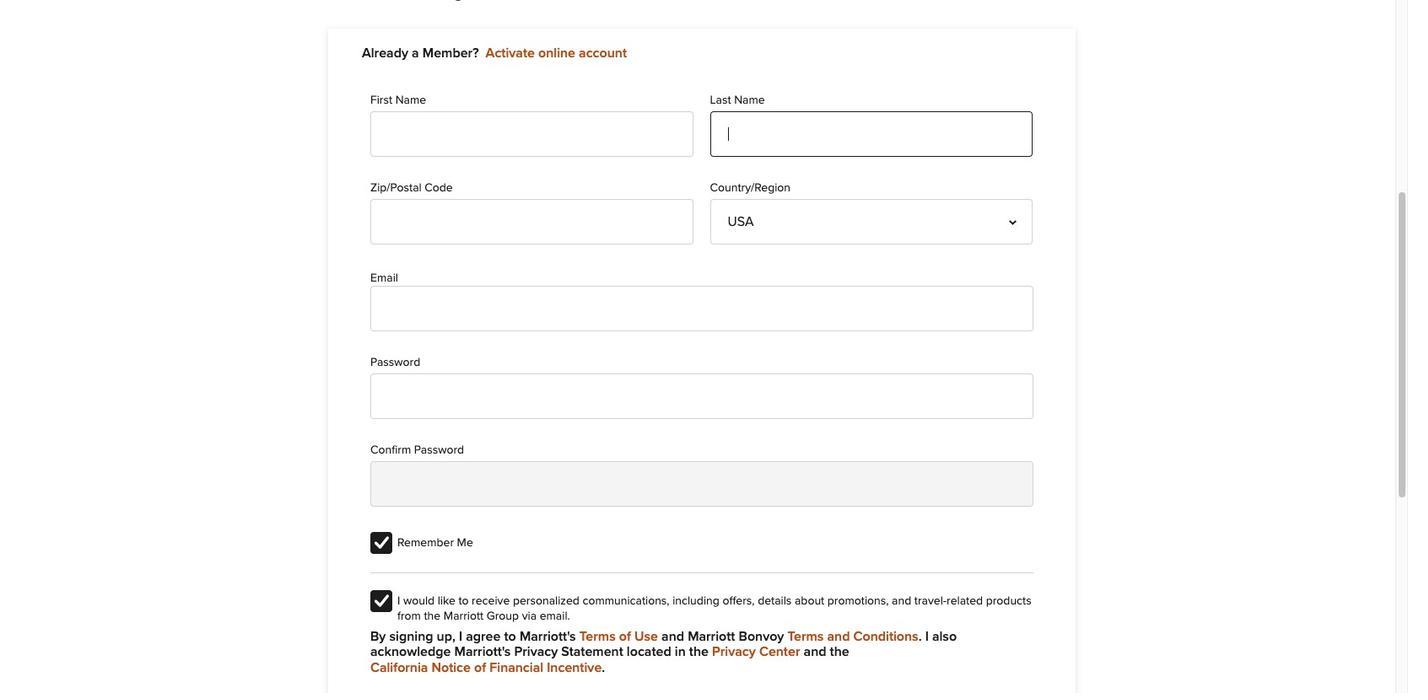 Task type: locate. For each thing, give the bounding box(es) containing it.
already a member? activate online account
[[362, 46, 627, 60]]

0 horizontal spatial of
[[474, 661, 486, 675]]

promotions,
[[828, 596, 889, 607]]

Email text field
[[370, 286, 1034, 331]]

1 horizontal spatial terms
[[788, 630, 824, 644]]

i
[[397, 596, 400, 607], [459, 630, 462, 644], [925, 630, 929, 644]]

to down 'group'
[[504, 630, 516, 644]]

the
[[424, 611, 441, 623], [689, 646, 709, 659], [830, 646, 849, 659]]

terms
[[579, 630, 616, 644], [788, 630, 824, 644]]

marriott
[[444, 611, 484, 623], [688, 630, 735, 644]]

1 vertical spatial .
[[602, 661, 605, 675]]

account
[[579, 46, 627, 60]]

0 vertical spatial to
[[458, 596, 469, 607]]

0 horizontal spatial the
[[424, 611, 441, 623]]

related
[[947, 596, 983, 607]]

1 name from the left
[[395, 95, 426, 107]]

.
[[919, 630, 922, 644], [602, 661, 605, 675]]

1 vertical spatial marriott's
[[454, 646, 511, 659]]

of left use
[[619, 630, 631, 644]]

confirm
[[370, 444, 411, 456]]

the right in
[[689, 646, 709, 659]]

bonvoy
[[739, 630, 784, 644]]

0 horizontal spatial privacy
[[514, 646, 558, 659]]

email
[[370, 273, 398, 285]]

. left also
[[919, 630, 922, 644]]

i right up,
[[459, 630, 462, 644]]

agree
[[466, 630, 501, 644]]

of right notice
[[474, 661, 486, 675]]

to
[[458, 596, 469, 607], [504, 630, 516, 644]]

1 horizontal spatial of
[[619, 630, 631, 644]]

of
[[619, 630, 631, 644], [474, 661, 486, 675]]

and inside i would like to receive personalized communications, including offers, details about promotions, and travel-related products from the marriott group via email.
[[892, 596, 911, 607]]

1 horizontal spatial the
[[689, 646, 709, 659]]

by signing up, i agree to marriott's terms of use and marriott bonvoy terms and conditions
[[370, 630, 919, 644]]

privacy
[[514, 646, 558, 659], [712, 646, 756, 659]]

marriott down like on the left of page
[[444, 611, 484, 623]]

travel-
[[914, 596, 947, 607]]

1 horizontal spatial .
[[919, 630, 922, 644]]

0 horizontal spatial terms
[[579, 630, 616, 644]]

0 horizontal spatial name
[[395, 95, 426, 107]]

notice
[[432, 661, 471, 675]]

0 horizontal spatial i
[[397, 596, 400, 607]]

member?
[[423, 46, 479, 60]]

2 name from the left
[[734, 95, 765, 107]]

group
[[487, 611, 519, 623]]

and right center
[[804, 646, 826, 659]]

to right like on the left of page
[[458, 596, 469, 607]]

located
[[627, 646, 671, 659]]

0 horizontal spatial to
[[458, 596, 469, 607]]

and
[[892, 596, 911, 607], [662, 630, 684, 644], [827, 630, 850, 644], [804, 646, 826, 659]]

via
[[522, 611, 537, 623]]

marriott's
[[520, 630, 576, 644], [454, 646, 511, 659]]

from
[[397, 611, 421, 623]]

0 vertical spatial of
[[619, 630, 631, 644]]

0 vertical spatial marriott
[[444, 611, 484, 623]]

center
[[759, 646, 800, 659]]

i left also
[[925, 630, 929, 644]]

zip/postal code
[[370, 183, 453, 194]]

products
[[986, 596, 1032, 607]]

a
[[412, 46, 419, 60]]

first name
[[370, 95, 426, 107]]

1 vertical spatial marriott
[[688, 630, 735, 644]]

and down promotions,
[[827, 630, 850, 644]]

marriott's down agree
[[454, 646, 511, 659]]

name right last
[[734, 95, 765, 107]]

privacy center link
[[712, 645, 800, 660]]

privacy up financial
[[514, 646, 558, 659]]

2 privacy from the left
[[712, 646, 756, 659]]

the down 'would'
[[424, 611, 441, 623]]

marriott's down email.
[[520, 630, 576, 644]]

0 horizontal spatial .
[[602, 661, 605, 675]]

0 horizontal spatial marriott's
[[454, 646, 511, 659]]

terms of use link
[[579, 629, 658, 645]]

Last Name text field
[[710, 112, 1033, 157]]

password
[[414, 444, 464, 456]]

1 horizontal spatial privacy
[[712, 646, 756, 659]]

1 privacy from the left
[[514, 646, 558, 659]]

2 horizontal spatial i
[[925, 630, 929, 644]]

name
[[395, 95, 426, 107], [734, 95, 765, 107]]

california
[[370, 661, 428, 675]]

0 vertical spatial .
[[919, 630, 922, 644]]

and up in
[[662, 630, 684, 644]]

also
[[932, 630, 957, 644]]

1 terms from the left
[[579, 630, 616, 644]]

terms up statement
[[579, 630, 616, 644]]

0 vertical spatial marriott's
[[520, 630, 576, 644]]

communications,
[[583, 596, 670, 607]]

statement
[[561, 646, 623, 659]]

confirm password
[[370, 444, 464, 456]]

and left travel-
[[892, 596, 911, 607]]

1 horizontal spatial name
[[734, 95, 765, 107]]

privacy down the bonvoy
[[712, 646, 756, 659]]

the down terms and conditions link
[[830, 646, 849, 659]]

i up from
[[397, 596, 400, 607]]

name right first
[[395, 95, 426, 107]]

First Name text field
[[370, 112, 693, 157]]

1 horizontal spatial marriott's
[[520, 630, 576, 644]]

terms up center
[[788, 630, 824, 644]]

privacy center and the california notice of financial incentive .
[[370, 646, 849, 675]]

1 horizontal spatial to
[[504, 630, 516, 644]]

1 vertical spatial of
[[474, 661, 486, 675]]

usa
[[728, 215, 754, 229]]

conditions
[[854, 630, 919, 644]]

remember
[[397, 537, 454, 549]]

2 horizontal spatial the
[[830, 646, 849, 659]]

signing
[[389, 630, 433, 644]]

i inside . i also acknowledge marriott's privacy statement located in the
[[925, 630, 929, 644]]

name for first name
[[395, 95, 426, 107]]

use
[[634, 630, 658, 644]]

. down statement
[[602, 661, 605, 675]]

0 horizontal spatial marriott
[[444, 611, 484, 623]]

marriott down i would like to receive personalized communications, including offers, details about promotions, and travel-related products from the marriott group via email.
[[688, 630, 735, 644]]



Task type: describe. For each thing, give the bounding box(es) containing it.
would
[[403, 596, 435, 607]]

2 terms from the left
[[788, 630, 824, 644]]

1 horizontal spatial marriott
[[688, 630, 735, 644]]

and inside privacy center and the california notice of financial incentive .
[[804, 646, 826, 659]]

me
[[457, 537, 473, 549]]

marriott's inside . i also acknowledge marriott's privacy statement located in the
[[454, 646, 511, 659]]

privacy inside privacy center and the california notice of financial incentive .
[[712, 646, 756, 659]]

email.
[[540, 611, 570, 623]]

name for last name
[[734, 95, 765, 107]]

password
[[370, 357, 420, 369]]

remember me
[[397, 537, 473, 549]]

personalized
[[513, 596, 580, 607]]

zip/postal
[[370, 183, 422, 194]]

. i also acknowledge marriott's privacy statement located in the
[[370, 630, 957, 659]]

activate
[[486, 46, 535, 60]]

privacy inside . i also acknowledge marriott's privacy statement located in the
[[514, 646, 558, 659]]

by
[[370, 630, 386, 644]]

1 horizontal spatial i
[[459, 630, 462, 644]]

acknowledge
[[370, 646, 451, 659]]

marriott inside i would like to receive personalized communications, including offers, details about promotions, and travel-related products from the marriott group via email.
[[444, 611, 484, 623]]

financial
[[490, 661, 543, 675]]

activate online account link
[[486, 46, 627, 60]]

country/region
[[710, 183, 791, 194]]

including
[[673, 596, 720, 607]]

the inside . i also acknowledge marriott's privacy statement located in the
[[689, 646, 709, 659]]

the inside i would like to receive personalized communications, including offers, details about promotions, and travel-related products from the marriott group via email.
[[424, 611, 441, 623]]

Password password field
[[370, 374, 1034, 419]]

receive
[[472, 596, 510, 607]]

Confirm password password field
[[370, 461, 1034, 507]]

online
[[538, 46, 575, 60]]

last name
[[710, 95, 765, 107]]

of inside privacy center and the california notice of financial incentive .
[[474, 661, 486, 675]]

i inside i would like to receive personalized communications, including offers, details about promotions, and travel-related products from the marriott group via email.
[[397, 596, 400, 607]]

Zip/Postal code text field
[[370, 199, 693, 245]]

already
[[362, 46, 408, 60]]

details
[[758, 596, 792, 607]]

1 vertical spatial to
[[504, 630, 516, 644]]

terms and conditions link
[[788, 629, 919, 645]]

code
[[425, 183, 453, 194]]

about
[[795, 596, 825, 607]]

first
[[370, 95, 392, 107]]

the inside privacy center and the california notice of financial incentive .
[[830, 646, 849, 659]]

. inside privacy center and the california notice of financial incentive .
[[602, 661, 605, 675]]

i would like to receive personalized communications, including offers, details about promotions, and travel-related products from the marriott group via email.
[[397, 596, 1032, 623]]

incentive
[[547, 661, 602, 675]]

offers,
[[723, 596, 755, 607]]

last
[[710, 95, 731, 107]]

to inside i would like to receive personalized communications, including offers, details about promotions, and travel-related products from the marriott group via email.
[[458, 596, 469, 607]]

like
[[438, 596, 455, 607]]

california notice of financial incentive link
[[370, 660, 602, 676]]

. inside . i also acknowledge marriott's privacy statement located in the
[[919, 630, 922, 644]]

in
[[675, 646, 686, 659]]

up,
[[437, 630, 455, 644]]



Task type: vqa. For each thing, say whether or not it's contained in the screenshot.
) for &
no



